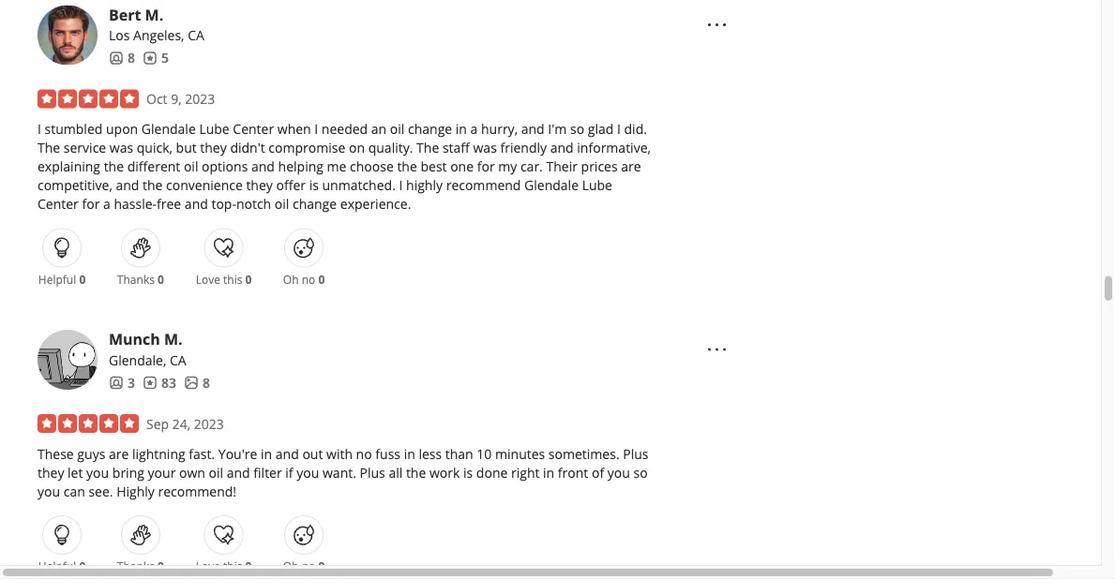Task type: describe. For each thing, give the bounding box(es) containing it.
oil inside these guys are lightning fast. you're in and out with no fuss in less than 10 minutes sometimes. plus they let you bring your own oil and filter if you want. plus all the work is done right in front of you so you can see. highly recommend!
[[209, 464, 223, 482]]

highly
[[117, 483, 155, 501]]

on
[[349, 139, 365, 157]]

recommend
[[446, 177, 521, 194]]

5 star rating image for munch m.
[[38, 415, 139, 434]]

angeles,
[[133, 26, 184, 44]]

83
[[161, 374, 176, 392]]

bert m. link
[[109, 4, 163, 25]]

love for bert m.
[[196, 272, 221, 287]]

ca inside bert m. los angeles, ca
[[188, 26, 204, 44]]

all
[[389, 464, 403, 482]]

right
[[511, 464, 540, 482]]

2 the from the left
[[417, 139, 439, 157]]

my
[[498, 158, 517, 176]]

the down different
[[143, 177, 163, 194]]

hassle-
[[114, 195, 157, 213]]

16 friends v2 image for munch
[[109, 376, 124, 391]]

16 review v2 image
[[143, 376, 158, 391]]

bring
[[112, 464, 144, 482]]

oil right an
[[390, 120, 405, 138]]

2023 for munch m.
[[194, 415, 224, 433]]

you up see.
[[86, 464, 109, 482]]

stumbled
[[45, 120, 103, 138]]

needed
[[322, 120, 368, 138]]

when
[[278, 120, 311, 138]]

helpful for munch m.
[[38, 559, 76, 575]]

los
[[109, 26, 130, 44]]

no for munch m.
[[302, 559, 316, 575]]

0 horizontal spatial center
[[38, 195, 79, 213]]

glendale,
[[109, 352, 166, 369]]

1 the from the left
[[38, 139, 60, 157]]

2 horizontal spatial they
[[246, 177, 273, 194]]

in left less
[[404, 445, 415, 463]]

is inside i stumbled upon glendale lube center when i needed an oil change in a hurry, and i'm so glad i did. the service was quick, but they didn't compromise on quality. the staff was friendly and informative, explaining the different oil options and helping me choose the best one for my car. their prices are competitive, and the convenience they offer is unmatched. i highly recommend glendale lube center for a hassle-free and top-notch oil change experience.
[[309, 177, 319, 194]]

service
[[64, 139, 106, 157]]

i left highly
[[399, 177, 403, 194]]

explaining
[[38, 158, 100, 176]]

prices
[[581, 158, 618, 176]]

sep
[[146, 415, 169, 433]]

oh for munch m.
[[283, 559, 299, 575]]

recommend!
[[158, 483, 237, 501]]

is inside these guys are lightning fast. you're in and out with no fuss in less than 10 minutes sometimes. plus they let you bring your own oil and filter if you want. plus all the work is done right in front of you so you can see. highly recommend!
[[464, 464, 473, 482]]

top-
[[212, 195, 236, 213]]

16 friends v2 image for bert
[[109, 51, 124, 66]]

2023 for bert m.
[[185, 90, 215, 108]]

in up filter
[[261, 445, 272, 463]]

1 was from the left
[[110, 139, 133, 157]]

notch
[[236, 195, 271, 213]]

your
[[148, 464, 176, 482]]

0 vertical spatial lube
[[199, 120, 230, 138]]

1 vertical spatial a
[[103, 195, 111, 213]]

2 was from the left
[[473, 139, 497, 157]]

choose
[[350, 158, 394, 176]]

convenience
[[166, 177, 243, 194]]

you're
[[218, 445, 257, 463]]

1 horizontal spatial lube
[[582, 177, 613, 194]]

their
[[547, 158, 578, 176]]

1 horizontal spatial they
[[200, 139, 227, 157]]

photos element
[[184, 374, 210, 392]]

i up compromise
[[315, 120, 318, 138]]

m. for bert m.
[[145, 4, 163, 25]]

photo of bert m. image
[[38, 5, 98, 65]]

experience.
[[340, 195, 411, 213]]

these
[[38, 445, 74, 463]]

want.
[[323, 464, 356, 482]]

and up friendly
[[521, 120, 545, 138]]

glad
[[588, 120, 614, 138]]

friends element for bert m.
[[109, 48, 135, 67]]

oil down "but"
[[184, 158, 198, 176]]

if
[[286, 464, 293, 482]]

fuss
[[376, 445, 401, 463]]

oil down offer
[[275, 195, 289, 213]]

this for munch m.
[[223, 559, 243, 575]]

options
[[202, 158, 248, 176]]

me
[[327, 158, 347, 176]]

love this 0 for munch m.
[[196, 559, 252, 575]]

than
[[446, 445, 474, 463]]

best
[[421, 158, 447, 176]]

let
[[68, 464, 83, 482]]

i stumbled upon glendale lube center when i needed an oil change in a hurry, and i'm so glad i did. the service was quick, but they didn't compromise on quality. the staff was friendly and informative, explaining the different oil options and helping me choose the best one for my car. their prices are competitive, and the convenience they offer is unmatched. i highly recommend glendale lube center for a hassle-free and top-notch oil change experience.
[[38, 120, 651, 213]]

with
[[327, 445, 353, 463]]

are inside i stumbled upon glendale lube center when i needed an oil change in a hurry, and i'm so glad i did. the service was quick, but they didn't compromise on quality. the staff was friendly and informative, explaining the different oil options and helping me choose the best one for my car. their prices are competitive, and the convenience they offer is unmatched. i highly recommend glendale lube center for a hassle-free and top-notch oil change experience.
[[621, 158, 641, 176]]

guys
[[77, 445, 105, 463]]

0 vertical spatial 8
[[128, 49, 135, 67]]

love for munch m.
[[196, 559, 221, 575]]

out
[[303, 445, 323, 463]]

front
[[558, 464, 589, 482]]

love this 0 for bert m.
[[196, 272, 252, 287]]

quick,
[[137, 139, 173, 157]]

but
[[176, 139, 197, 157]]

friendly
[[501, 139, 547, 157]]

you right the if
[[297, 464, 319, 482]]

5
[[161, 49, 169, 67]]

one
[[451, 158, 474, 176]]

bert
[[109, 4, 141, 25]]

offer
[[276, 177, 306, 194]]

hurry,
[[481, 120, 518, 138]]

fast.
[[189, 445, 215, 463]]

i'm
[[548, 120, 567, 138]]

competitive,
[[38, 177, 112, 194]]

informative,
[[577, 139, 651, 157]]

helping
[[278, 158, 324, 176]]

didn't
[[230, 139, 265, 157]]

unmatched.
[[322, 177, 396, 194]]

0 vertical spatial change
[[408, 120, 452, 138]]

10
[[477, 445, 492, 463]]

photo of munch m. image
[[38, 330, 98, 390]]



Task type: locate. For each thing, give the bounding box(es) containing it.
i left 'did.'
[[617, 120, 621, 138]]

ca
[[188, 26, 204, 44], [170, 352, 186, 369]]

0 vertical spatial oh
[[283, 272, 299, 287]]

2 reviews element from the top
[[143, 374, 176, 392]]

in inside i stumbled upon glendale lube center when i needed an oil change in a hurry, and i'm so glad i did. the service was quick, but they didn't compromise on quality. the staff was friendly and informative, explaining the different oil options and helping me choose the best one for my car. their prices are competitive, and the convenience they offer is unmatched. i highly recommend glendale lube center for a hassle-free and top-notch oil change experience.
[[456, 120, 467, 138]]

oil
[[390, 120, 405, 138], [184, 158, 198, 176], [275, 195, 289, 213], [209, 464, 223, 482]]

m.
[[145, 4, 163, 25], [164, 329, 183, 350]]

1 oh from the top
[[283, 272, 299, 287]]

are down informative,
[[621, 158, 641, 176]]

8 left 16 review v2 image at the top
[[128, 49, 135, 67]]

less
[[419, 445, 442, 463]]

work
[[430, 464, 460, 482]]

love down top-
[[196, 272, 221, 287]]

i
[[38, 120, 41, 138], [315, 120, 318, 138], [617, 120, 621, 138], [399, 177, 403, 194]]

9,
[[171, 90, 182, 108]]

an
[[371, 120, 387, 138]]

glendale up quick,
[[142, 120, 196, 138]]

reviews element for munch
[[143, 374, 176, 392]]

1 vertical spatial m.
[[164, 329, 183, 350]]

0 vertical spatial 2023
[[185, 90, 215, 108]]

compromise
[[269, 139, 346, 157]]

0 horizontal spatial change
[[293, 195, 337, 213]]

thanks 0 up munch m. link
[[117, 272, 164, 287]]

friends element for munch m.
[[109, 374, 135, 392]]

1 vertical spatial lube
[[582, 177, 613, 194]]

menu image for munch m.
[[706, 339, 729, 361]]

0 horizontal spatial are
[[109, 445, 129, 463]]

reviews element containing 5
[[143, 48, 169, 67]]

1 vertical spatial no
[[356, 445, 372, 463]]

so inside i stumbled upon glendale lube center when i needed an oil change in a hurry, and i'm so glad i did. the service was quick, but they didn't compromise on quality. the staff was friendly and informative, explaining the different oil options and helping me choose the best one for my car. their prices are competitive, and the convenience they offer is unmatched. i highly recommend glendale lube center for a hassle-free and top-notch oil change experience.
[[571, 120, 585, 138]]

friends element containing 3
[[109, 374, 135, 392]]

2 5 star rating image from the top
[[38, 415, 139, 434]]

center down competitive,
[[38, 195, 79, 213]]

1 16 friends v2 image from the top
[[109, 51, 124, 66]]

0 horizontal spatial a
[[103, 195, 111, 213]]

0 vertical spatial ca
[[188, 26, 204, 44]]

16 friends v2 image down los at the left top
[[109, 51, 124, 66]]

0 vertical spatial reviews element
[[143, 48, 169, 67]]

change
[[408, 120, 452, 138], [293, 195, 337, 213]]

so right of
[[634, 464, 648, 482]]

they up notch
[[246, 177, 273, 194]]

16 photos v2 image
[[184, 376, 199, 391]]

was
[[110, 139, 133, 157], [473, 139, 497, 157]]

1 menu image from the top
[[706, 14, 729, 36]]

see.
[[89, 483, 113, 501]]

m. for munch m.
[[164, 329, 183, 350]]

sometimes.
[[549, 445, 620, 463]]

0 horizontal spatial ca
[[170, 352, 186, 369]]

this for bert m.
[[223, 272, 243, 287]]

1 vertical spatial ca
[[170, 352, 186, 369]]

1 horizontal spatial 8
[[203, 374, 210, 392]]

1 love from the top
[[196, 272, 221, 287]]

2023 right 9,
[[185, 90, 215, 108]]

1 horizontal spatial plus
[[623, 445, 649, 463]]

16 friends v2 image left "3" at the bottom of the page
[[109, 376, 124, 391]]

staff
[[443, 139, 470, 157]]

are inside these guys are lightning fast. you're in and out with no fuss in less than 10 minutes sometimes. plus they let you bring your own oil and filter if you want. plus all the work is done right in front of you so you can see. highly recommend!
[[109, 445, 129, 463]]

and
[[521, 120, 545, 138], [551, 139, 574, 157], [251, 158, 275, 176], [116, 177, 139, 194], [185, 195, 208, 213], [276, 445, 299, 463], [227, 464, 250, 482]]

1 this from the top
[[223, 272, 243, 287]]

helpful for bert m.
[[38, 272, 76, 287]]

0 vertical spatial is
[[309, 177, 319, 194]]

this
[[223, 272, 243, 287], [223, 559, 243, 575]]

1 vertical spatial helpful
[[38, 559, 76, 575]]

m. inside bert m. los angeles, ca
[[145, 4, 163, 25]]

1 oh no 0 from the top
[[283, 272, 325, 287]]

for down competitive,
[[82, 195, 100, 213]]

reviews element right "3" at the bottom of the page
[[143, 374, 176, 392]]

different
[[127, 158, 180, 176]]

16 review v2 image
[[143, 51, 158, 66]]

0 vertical spatial center
[[233, 120, 274, 138]]

they
[[200, 139, 227, 157], [246, 177, 273, 194], [38, 464, 64, 482]]

1 horizontal spatial glendale
[[525, 177, 579, 194]]

2 oh no 0 from the top
[[283, 559, 325, 575]]

are
[[621, 158, 641, 176], [109, 445, 129, 463]]

1 horizontal spatial m.
[[164, 329, 183, 350]]

lube
[[199, 120, 230, 138], [582, 177, 613, 194]]

1 vertical spatial friends element
[[109, 374, 135, 392]]

0 vertical spatial love this 0
[[196, 272, 252, 287]]

filter
[[254, 464, 282, 482]]

0 horizontal spatial they
[[38, 464, 64, 482]]

0 horizontal spatial is
[[309, 177, 319, 194]]

thanks 0
[[117, 272, 164, 287], [117, 559, 164, 575]]

love down recommend!
[[196, 559, 221, 575]]

1 vertical spatial love this 0
[[196, 559, 252, 575]]

helpful 0 up photo of munch m.
[[38, 272, 86, 287]]

in
[[456, 120, 467, 138], [261, 445, 272, 463], [404, 445, 415, 463], [543, 464, 555, 482]]

5 star rating image up the guys
[[38, 415, 139, 434]]

friends element down los at the left top
[[109, 48, 135, 67]]

they inside these guys are lightning fast. you're in and out with no fuss in less than 10 minutes sometimes. plus they let you bring your own oil and filter if you want. plus all the work is done right in front of you so you can see. highly recommend!
[[38, 464, 64, 482]]

2 vertical spatial no
[[302, 559, 316, 575]]

helpful 0 down can
[[38, 559, 86, 575]]

was down hurry,
[[473, 139, 497, 157]]

0 horizontal spatial lube
[[199, 120, 230, 138]]

munch m. link
[[109, 329, 183, 350]]

1 vertical spatial helpful 0
[[38, 559, 86, 575]]

8 inside photos element
[[203, 374, 210, 392]]

5 star rating image up 'stumbled'
[[38, 90, 139, 108]]

no for bert m.
[[302, 272, 316, 287]]

helpful down can
[[38, 559, 76, 575]]

reviews element containing 83
[[143, 374, 176, 392]]

2 helpful from the top
[[38, 559, 76, 575]]

oh no 0
[[283, 272, 325, 287], [283, 559, 325, 575]]

1 horizontal spatial center
[[233, 120, 274, 138]]

thanks 0 down "highly"
[[117, 559, 164, 575]]

quality.
[[368, 139, 413, 157]]

thanks up munch
[[117, 272, 155, 287]]

0 vertical spatial plus
[[623, 445, 649, 463]]

glendale down their
[[525, 177, 579, 194]]

0 vertical spatial no
[[302, 272, 316, 287]]

so
[[571, 120, 585, 138], [634, 464, 648, 482]]

24,
[[172, 415, 191, 433]]

3
[[128, 374, 135, 392]]

1 vertical spatial oh
[[283, 559, 299, 575]]

1 vertical spatial reviews element
[[143, 374, 176, 392]]

car.
[[521, 158, 543, 176]]

center up didn't
[[233, 120, 274, 138]]

2 this from the top
[[223, 559, 243, 575]]

(0 reactions) element
[[79, 272, 86, 287], [158, 272, 164, 287], [245, 272, 252, 287], [318, 272, 325, 287], [79, 559, 86, 575], [158, 559, 164, 575], [245, 559, 252, 575], [318, 559, 325, 575]]

oh no 0 for bert m.
[[283, 272, 325, 287]]

2 helpful 0 from the top
[[38, 559, 86, 575]]

8
[[128, 49, 135, 67], [203, 374, 210, 392]]

1 vertical spatial for
[[82, 195, 100, 213]]

1 vertical spatial 2023
[[194, 415, 224, 433]]

1 5 star rating image from the top
[[38, 90, 139, 108]]

munch m. glendale, ca
[[109, 329, 186, 369]]

and up "hassle-"
[[116, 177, 139, 194]]

center
[[233, 120, 274, 138], [38, 195, 79, 213]]

8 right 16 photos v2
[[203, 374, 210, 392]]

0 vertical spatial helpful
[[38, 272, 76, 287]]

1 vertical spatial 5 star rating image
[[38, 415, 139, 434]]

was down upon at top left
[[110, 139, 133, 157]]

1 helpful from the top
[[38, 272, 76, 287]]

1 friends element from the top
[[109, 48, 135, 67]]

1 vertical spatial thanks
[[117, 559, 155, 575]]

0 horizontal spatial for
[[82, 195, 100, 213]]

2 vertical spatial they
[[38, 464, 64, 482]]

2 love from the top
[[196, 559, 221, 575]]

m. inside munch m. glendale, ca
[[164, 329, 183, 350]]

plus
[[623, 445, 649, 463], [360, 464, 385, 482]]

minutes
[[495, 445, 545, 463]]

0 vertical spatial they
[[200, 139, 227, 157]]

0 vertical spatial for
[[477, 158, 495, 176]]

1 reviews element from the top
[[143, 48, 169, 67]]

2 oh from the top
[[283, 559, 299, 575]]

love this 0 down top-
[[196, 272, 252, 287]]

2 love this 0 from the top
[[196, 559, 252, 575]]

reviews element
[[143, 48, 169, 67], [143, 374, 176, 392]]

plus right the sometimes.
[[623, 445, 649, 463]]

oct 9, 2023
[[146, 90, 215, 108]]

0 vertical spatial thanks
[[117, 272, 155, 287]]

thanks down "highly"
[[117, 559, 155, 575]]

are up the bring
[[109, 445, 129, 463]]

helpful 0 for munch m.
[[38, 559, 86, 575]]

1 vertical spatial this
[[223, 559, 243, 575]]

the down service
[[104, 158, 124, 176]]

of
[[592, 464, 604, 482]]

1 vertical spatial 16 friends v2 image
[[109, 376, 124, 391]]

0 vertical spatial 5 star rating image
[[38, 90, 139, 108]]

the inside these guys are lightning fast. you're in and out with no fuss in less than 10 minutes sometimes. plus they let you bring your own oil and filter if you want. plus all the work is done right in front of you so you can see. highly recommend!
[[406, 464, 426, 482]]

2023
[[185, 90, 215, 108], [194, 415, 224, 433]]

friends element
[[109, 48, 135, 67], [109, 374, 135, 392]]

these guys are lightning fast. you're in and out with no fuss in less than 10 minutes sometimes. plus they let you bring your own oil and filter if you want. plus all the work is done right in front of you so you can see. highly recommend!
[[38, 445, 649, 501]]

no inside these guys are lightning fast. you're in and out with no fuss in less than 10 minutes sometimes. plus they let you bring your own oil and filter if you want. plus all the work is done right in front of you so you can see. highly recommend!
[[356, 445, 372, 463]]

for up recommend at the top of page
[[477, 158, 495, 176]]

the
[[38, 139, 60, 157], [417, 139, 439, 157]]

1 horizontal spatial the
[[417, 139, 439, 157]]

so inside these guys are lightning fast. you're in and out with no fuss in less than 10 minutes sometimes. plus they let you bring your own oil and filter if you want. plus all the work is done right in front of you so you can see. highly recommend!
[[634, 464, 648, 482]]

in right right
[[543, 464, 555, 482]]

the
[[104, 158, 124, 176], [397, 158, 417, 176], [143, 177, 163, 194], [406, 464, 426, 482]]

2 thanks from the top
[[117, 559, 155, 575]]

the down quality. at the top
[[397, 158, 417, 176]]

love this 0 down recommend!
[[196, 559, 252, 575]]

1 thanks from the top
[[117, 272, 155, 287]]

0 vertical spatial friends element
[[109, 48, 135, 67]]

ca right the 'angeles,'
[[188, 26, 204, 44]]

0 vertical spatial love
[[196, 272, 221, 287]]

in up staff
[[456, 120, 467, 138]]

0 vertical spatial a
[[471, 120, 478, 138]]

1 horizontal spatial was
[[473, 139, 497, 157]]

oil down fast.
[[209, 464, 223, 482]]

thanks for bert
[[117, 272, 155, 287]]

1 vertical spatial oh no 0
[[283, 559, 325, 575]]

and down convenience
[[185, 195, 208, 213]]

oh no 0 for munch m.
[[283, 559, 325, 575]]

for
[[477, 158, 495, 176], [82, 195, 100, 213]]

change up staff
[[408, 120, 452, 138]]

1 horizontal spatial are
[[621, 158, 641, 176]]

and down you're
[[227, 464, 250, 482]]

0 horizontal spatial was
[[110, 139, 133, 157]]

2 menu image from the top
[[706, 339, 729, 361]]

love this 0
[[196, 272, 252, 287], [196, 559, 252, 575]]

0 vertical spatial thanks 0
[[117, 272, 164, 287]]

1 vertical spatial glendale
[[525, 177, 579, 194]]

oh
[[283, 272, 299, 287], [283, 559, 299, 575]]

1 vertical spatial love
[[196, 559, 221, 575]]

5 star rating image
[[38, 90, 139, 108], [38, 415, 139, 434]]

1 helpful 0 from the top
[[38, 272, 86, 287]]

0 vertical spatial this
[[223, 272, 243, 287]]

1 vertical spatial are
[[109, 445, 129, 463]]

1 vertical spatial change
[[293, 195, 337, 213]]

so right i'm
[[571, 120, 585, 138]]

reviews element down the 'angeles,'
[[143, 48, 169, 67]]

lube up options
[[199, 120, 230, 138]]

1 thanks 0 from the top
[[117, 272, 164, 287]]

0 horizontal spatial plus
[[360, 464, 385, 482]]

0 vertical spatial glendale
[[142, 120, 196, 138]]

0 horizontal spatial m.
[[145, 4, 163, 25]]

glendale
[[142, 120, 196, 138], [525, 177, 579, 194]]

friends element containing 8
[[109, 48, 135, 67]]

highly
[[406, 177, 443, 194]]

thanks
[[117, 272, 155, 287], [117, 559, 155, 575]]

2 16 friends v2 image from the top
[[109, 376, 124, 391]]

0 vertical spatial 16 friends v2 image
[[109, 51, 124, 66]]

did.
[[625, 120, 647, 138]]

m. up the 'angeles,'
[[145, 4, 163, 25]]

can
[[64, 483, 85, 501]]

oh for bert m.
[[283, 272, 299, 287]]

this down top-
[[223, 272, 243, 287]]

1 horizontal spatial a
[[471, 120, 478, 138]]

menu image
[[706, 14, 729, 36], [706, 339, 729, 361]]

upon
[[106, 120, 138, 138]]

you
[[86, 464, 109, 482], [297, 464, 319, 482], [608, 464, 630, 482], [38, 483, 60, 501]]

change down offer
[[293, 195, 337, 213]]

2 thanks 0 from the top
[[117, 559, 164, 575]]

oct
[[146, 90, 168, 108]]

ca inside munch m. glendale, ca
[[170, 352, 186, 369]]

0 horizontal spatial glendale
[[142, 120, 196, 138]]

lube down prices on the right of the page
[[582, 177, 613, 194]]

1 vertical spatial center
[[38, 195, 79, 213]]

is down 'helping'
[[309, 177, 319, 194]]

bert m. los angeles, ca
[[109, 4, 204, 44]]

0 vertical spatial so
[[571, 120, 585, 138]]

1 vertical spatial thanks 0
[[117, 559, 164, 575]]

2 friends element from the top
[[109, 374, 135, 392]]

no
[[302, 272, 316, 287], [356, 445, 372, 463], [302, 559, 316, 575]]

0 vertical spatial oh no 0
[[283, 272, 325, 287]]

1 horizontal spatial is
[[464, 464, 473, 482]]

16 friends v2 image
[[109, 51, 124, 66], [109, 376, 124, 391]]

plus left all
[[360, 464, 385, 482]]

is down than
[[464, 464, 473, 482]]

5 star rating image for bert m.
[[38, 90, 139, 108]]

0 horizontal spatial so
[[571, 120, 585, 138]]

and down didn't
[[251, 158, 275, 176]]

0 vertical spatial are
[[621, 158, 641, 176]]

i left 'stumbled'
[[38, 120, 41, 138]]

you left can
[[38, 483, 60, 501]]

this down recommend!
[[223, 559, 243, 575]]

m. right munch
[[164, 329, 183, 350]]

thanks 0 for munch
[[117, 559, 164, 575]]

the up explaining
[[38, 139, 60, 157]]

2023 right 24,
[[194, 415, 224, 433]]

lightning
[[132, 445, 185, 463]]

menu image for bert m.
[[706, 14, 729, 36]]

1 horizontal spatial so
[[634, 464, 648, 482]]

own
[[179, 464, 205, 482]]

1 vertical spatial is
[[464, 464, 473, 482]]

the up best
[[417, 139, 439, 157]]

helpful up photo of munch m.
[[38, 272, 76, 287]]

1 horizontal spatial ca
[[188, 26, 204, 44]]

done
[[477, 464, 508, 482]]

friends element down glendale,
[[109, 374, 135, 392]]

helpful 0 for bert m.
[[38, 272, 86, 287]]

a left "hassle-"
[[103, 195, 111, 213]]

1 horizontal spatial change
[[408, 120, 452, 138]]

sep 24, 2023
[[146, 415, 224, 433]]

1 vertical spatial menu image
[[706, 339, 729, 361]]

they up options
[[200, 139, 227, 157]]

and up the if
[[276, 445, 299, 463]]

1 vertical spatial so
[[634, 464, 648, 482]]

you right of
[[608, 464, 630, 482]]

they down these
[[38, 464, 64, 482]]

ca up 83
[[170, 352, 186, 369]]

0 vertical spatial menu image
[[706, 14, 729, 36]]

0 horizontal spatial the
[[38, 139, 60, 157]]

the right all
[[406, 464, 426, 482]]

reviews element for bert
[[143, 48, 169, 67]]

thanks for munch
[[117, 559, 155, 575]]

a left hurry,
[[471, 120, 478, 138]]

0 horizontal spatial 8
[[128, 49, 135, 67]]

1 horizontal spatial for
[[477, 158, 495, 176]]

thanks 0 for bert
[[117, 272, 164, 287]]

and up their
[[551, 139, 574, 157]]

0 vertical spatial helpful 0
[[38, 272, 86, 287]]

1 vertical spatial they
[[246, 177, 273, 194]]

1 vertical spatial 8
[[203, 374, 210, 392]]

1 love this 0 from the top
[[196, 272, 252, 287]]

munch
[[109, 329, 160, 350]]

1 vertical spatial plus
[[360, 464, 385, 482]]

free
[[157, 195, 181, 213]]

0 vertical spatial m.
[[145, 4, 163, 25]]



Task type: vqa. For each thing, say whether or not it's contained in the screenshot.
second 5 star rating "image" from the top of the page
yes



